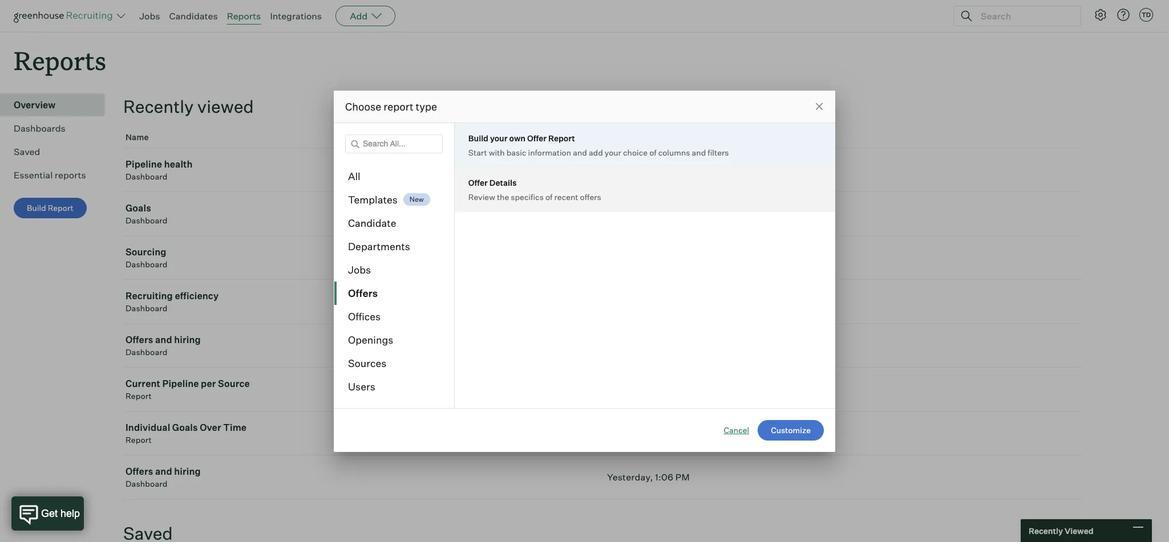 Task type: locate. For each thing, give the bounding box(es) containing it.
pm for today, 1:43 pm
[[658, 164, 673, 176]]

recently viewed
[[1029, 527, 1094, 536]]

today,
[[607, 164, 636, 176], [607, 208, 636, 220]]

report for build your own offer report
[[548, 133, 575, 143]]

2 today, from the top
[[607, 208, 636, 220]]

0 vertical spatial reports
[[227, 10, 261, 22]]

details
[[490, 178, 517, 187]]

td button
[[1137, 6, 1156, 24]]

offers
[[348, 287, 378, 299], [126, 335, 153, 346], [126, 466, 153, 478]]

pm right 1:43
[[658, 164, 673, 176]]

offers up offices
[[348, 287, 378, 299]]

dashboard down sourcing
[[126, 260, 168, 269]]

per
[[201, 379, 216, 390]]

recently viewed
[[123, 96, 254, 117]]

type
[[416, 100, 437, 113]]

1 vertical spatial hiring
[[174, 466, 201, 478]]

0 horizontal spatial your
[[490, 133, 508, 143]]

0 vertical spatial offers
[[348, 287, 378, 299]]

time
[[223, 422, 247, 434]]

1 horizontal spatial build
[[468, 133, 489, 143]]

1 horizontal spatial of
[[650, 148, 657, 157]]

build for build report
[[27, 203, 46, 213]]

1 horizontal spatial jobs
[[348, 263, 371, 276]]

cancel link
[[724, 425, 749, 436]]

sources
[[348, 357, 387, 370]]

and
[[573, 148, 587, 157], [692, 148, 706, 157], [155, 335, 172, 346], [155, 466, 172, 478]]

goals
[[126, 203, 151, 214], [172, 422, 198, 434]]

1 vertical spatial today,
[[607, 208, 636, 220]]

saved link
[[14, 145, 100, 159]]

build report
[[27, 203, 73, 213]]

build for build your own offer report start with basic information and add your choice of columns and filters
[[468, 133, 489, 143]]

sourcing dashboard
[[126, 247, 168, 269]]

0 vertical spatial offers and hiring dashboard
[[126, 335, 201, 357]]

offers down the individual
[[126, 466, 153, 478]]

0 vertical spatial pipeline
[[126, 159, 162, 170]]

0 horizontal spatial jobs
[[139, 10, 160, 22]]

build up start
[[468, 133, 489, 143]]

pm right 12:59
[[664, 208, 678, 220]]

pipeline inside current pipeline per source report
[[162, 379, 199, 390]]

of inside the offer details review the specifics of recent offers
[[546, 192, 553, 202]]

0 vertical spatial build
[[468, 133, 489, 143]]

pm right 1:06
[[676, 472, 690, 484]]

goals down 'pipeline health dashboard'
[[126, 203, 151, 214]]

report
[[548, 133, 575, 143], [48, 203, 73, 213], [126, 392, 152, 401], [126, 436, 152, 445]]

of left 'recent' on the left top
[[546, 192, 553, 202]]

your
[[490, 133, 508, 143], [605, 148, 622, 157]]

1 today, from the top
[[607, 164, 636, 176]]

0 horizontal spatial offer
[[468, 178, 488, 187]]

build inside build your own offer report start with basic information and add your choice of columns and filters
[[468, 133, 489, 143]]

Search All... text field
[[345, 134, 443, 153]]

reports down greenhouse recruiting image at the left top
[[14, 43, 106, 77]]

1 vertical spatial pm
[[664, 208, 678, 220]]

recent
[[554, 192, 578, 202]]

1 vertical spatial recently
[[1029, 527, 1063, 536]]

1 vertical spatial pipeline
[[162, 379, 199, 390]]

and left add at the right top of page
[[573, 148, 587, 157]]

1 horizontal spatial recently
[[1029, 527, 1063, 536]]

recruiting
[[126, 291, 173, 302]]

0 vertical spatial recently
[[123, 96, 194, 117]]

offer up review
[[468, 178, 488, 187]]

0 vertical spatial pm
[[658, 164, 673, 176]]

recruiting efficiency dashboard
[[126, 291, 219, 313]]

1 vertical spatial goals
[[172, 422, 198, 434]]

0 vertical spatial of
[[650, 148, 657, 157]]

columns
[[658, 148, 690, 157]]

0 vertical spatial your
[[490, 133, 508, 143]]

build down essential
[[27, 203, 46, 213]]

1:06
[[655, 472, 674, 484]]

today, down choice
[[607, 164, 636, 176]]

dashboard down the individual
[[126, 480, 168, 489]]

add
[[350, 10, 368, 22]]

1 vertical spatial offers and hiring dashboard
[[126, 466, 201, 489]]

Search text field
[[978, 8, 1071, 24]]

1 horizontal spatial goals
[[172, 422, 198, 434]]

users
[[348, 380, 375, 393]]

build inside button
[[27, 203, 46, 213]]

your right add at the right top of page
[[605, 148, 622, 157]]

1 dashboard from the top
[[126, 172, 168, 182]]

new
[[410, 195, 424, 204]]

report inside build your own offer report start with basic information and add your choice of columns and filters
[[548, 133, 575, 143]]

hiring
[[174, 335, 201, 346], [174, 466, 201, 478]]

individual
[[126, 422, 170, 434]]

1 horizontal spatial offer
[[527, 133, 547, 143]]

offers and hiring dashboard up the current
[[126, 335, 201, 357]]

dashboard down recruiting
[[126, 304, 168, 313]]

reports
[[55, 170, 86, 181]]

1 hiring from the top
[[174, 335, 201, 346]]

choose report type
[[345, 100, 437, 113]]

0 vertical spatial jobs
[[139, 10, 160, 22]]

review
[[468, 192, 495, 202]]

of
[[650, 148, 657, 157], [546, 192, 553, 202]]

reports right "candidates" link
[[227, 10, 261, 22]]

pipeline left per
[[162, 379, 199, 390]]

0 horizontal spatial goals
[[126, 203, 151, 214]]

dashboard up the current
[[126, 348, 168, 357]]

0 vertical spatial hiring
[[174, 335, 201, 346]]

report inside individual goals over time report
[[126, 436, 152, 445]]

offers inside choose report type dialog
[[348, 287, 378, 299]]

hiring down recruiting efficiency dashboard
[[174, 335, 201, 346]]

1 vertical spatial offer
[[468, 178, 488, 187]]

report
[[384, 100, 414, 113]]

basic
[[507, 148, 526, 157]]

hiring down individual goals over time report
[[174, 466, 201, 478]]

1 vertical spatial jobs
[[348, 263, 371, 276]]

your up with in the top of the page
[[490, 133, 508, 143]]

2 hiring from the top
[[174, 466, 201, 478]]

1 horizontal spatial your
[[605, 148, 622, 157]]

0 vertical spatial goals
[[126, 203, 151, 214]]

1 vertical spatial of
[[546, 192, 553, 202]]

1 offers and hiring dashboard from the top
[[126, 335, 201, 357]]

offer up information
[[527, 133, 547, 143]]

build
[[468, 133, 489, 143], [27, 203, 46, 213]]

0 horizontal spatial build
[[27, 203, 46, 213]]

pipeline
[[126, 159, 162, 170], [162, 379, 199, 390]]

dashboard up sourcing
[[126, 216, 168, 226]]

offer details review the specifics of recent offers
[[468, 178, 601, 202]]

overview link
[[14, 98, 100, 112]]

filters
[[708, 148, 729, 157]]

jobs down departments
[[348, 263, 371, 276]]

0 vertical spatial offer
[[527, 133, 547, 143]]

pm for today, 12:59 pm
[[664, 208, 678, 220]]

integrations link
[[270, 10, 322, 22]]

report down the individual
[[126, 436, 152, 445]]

offices
[[348, 310, 381, 323]]

offers and hiring dashboard down individual goals over time report
[[126, 466, 201, 489]]

jobs
[[139, 10, 160, 22], [348, 263, 371, 276]]

choose report type dialog
[[334, 90, 836, 452]]

4 dashboard from the top
[[126, 304, 168, 313]]

recently left "viewed"
[[1029, 527, 1063, 536]]

0 vertical spatial today,
[[607, 164, 636, 176]]

recently for recently viewed
[[123, 96, 194, 117]]

offers and hiring dashboard
[[126, 335, 201, 357], [126, 466, 201, 489]]

reports
[[227, 10, 261, 22], [14, 43, 106, 77]]

0 horizontal spatial of
[[546, 192, 553, 202]]

1 vertical spatial build
[[27, 203, 46, 213]]

goals inside goals dashboard
[[126, 203, 151, 214]]

of inside build your own offer report start with basic information and add your choice of columns and filters
[[650, 148, 657, 157]]

viewed
[[197, 96, 254, 117]]

essential
[[14, 170, 53, 181]]

dashboard down 'health'
[[126, 172, 168, 182]]

templates
[[348, 193, 398, 206]]

report inside current pipeline per source report
[[126, 392, 152, 401]]

report up information
[[548, 133, 575, 143]]

of right choice
[[650, 148, 657, 157]]

goals left over
[[172, 422, 198, 434]]

choice
[[623, 148, 648, 157]]

jobs link
[[139, 10, 160, 22]]

all
[[348, 170, 361, 182]]

dashboards link
[[14, 122, 100, 135]]

offer inside the offer details review the specifics of recent offers
[[468, 178, 488, 187]]

offers up the current
[[126, 335, 153, 346]]

recently up 'name'
[[123, 96, 194, 117]]

pm for yesterday, 1:06 pm
[[676, 472, 690, 484]]

jobs left "candidates" link
[[139, 10, 160, 22]]

choose
[[345, 100, 381, 113]]

add
[[589, 148, 603, 157]]

offer
[[527, 133, 547, 143], [468, 178, 488, 187]]

today, left 12:59
[[607, 208, 636, 220]]

recently for recently viewed
[[1029, 527, 1063, 536]]

pipeline down 'name'
[[126, 159, 162, 170]]

1 vertical spatial your
[[605, 148, 622, 157]]

report down essential reports link
[[48, 203, 73, 213]]

1 vertical spatial offers
[[126, 335, 153, 346]]

offers
[[580, 192, 601, 202]]

dashboard inside recruiting efficiency dashboard
[[126, 304, 168, 313]]

report down the current
[[126, 392, 152, 401]]

yesterday, 1:06 pm
[[607, 472, 690, 484]]

2 offers and hiring dashboard from the top
[[126, 466, 201, 489]]

health
[[164, 159, 193, 170]]

pm
[[658, 164, 673, 176], [664, 208, 678, 220], [676, 472, 690, 484]]

2 vertical spatial pm
[[676, 472, 690, 484]]

0 horizontal spatial reports
[[14, 43, 106, 77]]

0 horizontal spatial recently
[[123, 96, 194, 117]]

and down recruiting efficiency dashboard
[[155, 335, 172, 346]]



Task type: vqa. For each thing, say whether or not it's contained in the screenshot.
your
yes



Task type: describe. For each thing, give the bounding box(es) containing it.
build your own offer report start with basic information and add your choice of columns and filters
[[468, 133, 729, 157]]

candidate
[[348, 217, 396, 229]]

pipeline inside 'pipeline health dashboard'
[[126, 159, 162, 170]]

efficiency
[[175, 291, 219, 302]]

today, 12:59 pm
[[607, 208, 678, 220]]

yesterday,
[[607, 472, 653, 484]]

essential reports link
[[14, 168, 100, 182]]

td button
[[1140, 8, 1153, 22]]

3 dashboard from the top
[[126, 260, 168, 269]]

goals inside individual goals over time report
[[172, 422, 198, 434]]

today, for today, 12:59 pm
[[607, 208, 636, 220]]

and down individual goals over time report
[[155, 466, 172, 478]]

customize
[[771, 425, 811, 435]]

goals dashboard
[[126, 203, 168, 226]]

dashboard inside 'pipeline health dashboard'
[[126, 172, 168, 182]]

saved
[[14, 146, 40, 158]]

today, for today, 1:43 pm
[[607, 164, 636, 176]]

offer inside build your own offer report start with basic information and add your choice of columns and filters
[[527, 133, 547, 143]]

candidates link
[[169, 10, 218, 22]]

1 vertical spatial reports
[[14, 43, 106, 77]]

departments
[[348, 240, 410, 253]]

add button
[[336, 6, 396, 26]]

1:43
[[638, 164, 656, 176]]

td
[[1142, 11, 1151, 19]]

the
[[497, 192, 509, 202]]

greenhouse recruiting image
[[14, 9, 116, 23]]

own
[[509, 133, 526, 143]]

candidates
[[169, 10, 218, 22]]

current pipeline per source report
[[126, 379, 250, 401]]

report inside build report button
[[48, 203, 73, 213]]

reports link
[[227, 10, 261, 22]]

overview
[[14, 99, 56, 111]]

report for individual goals over time
[[126, 436, 152, 445]]

1 horizontal spatial reports
[[227, 10, 261, 22]]

12:59
[[638, 208, 662, 220]]

build report button
[[14, 198, 87, 219]]

cancel
[[724, 425, 749, 435]]

2 dashboard from the top
[[126, 216, 168, 226]]

specifics
[[511, 192, 544, 202]]

configure image
[[1094, 8, 1108, 22]]

report for current pipeline per source
[[126, 392, 152, 401]]

current
[[126, 379, 160, 390]]

customize button
[[758, 420, 824, 441]]

information
[[528, 148, 571, 157]]

viewed
[[1065, 527, 1094, 536]]

2 vertical spatial offers
[[126, 466, 153, 478]]

pipeline health dashboard
[[126, 159, 193, 182]]

and left the filters
[[692, 148, 706, 157]]

sourcing
[[126, 247, 166, 258]]

5 dashboard from the top
[[126, 348, 168, 357]]

with
[[489, 148, 505, 157]]

openings
[[348, 334, 393, 346]]

today, 1:43 pm
[[607, 164, 673, 176]]

start
[[468, 148, 487, 157]]

over
[[200, 422, 221, 434]]

essential reports
[[14, 170, 86, 181]]

6 dashboard from the top
[[126, 480, 168, 489]]

integrations
[[270, 10, 322, 22]]

name
[[126, 133, 149, 142]]

jobs inside choose report type dialog
[[348, 263, 371, 276]]

individual goals over time report
[[126, 422, 247, 445]]

dashboards
[[14, 123, 66, 134]]

source
[[218, 379, 250, 390]]



